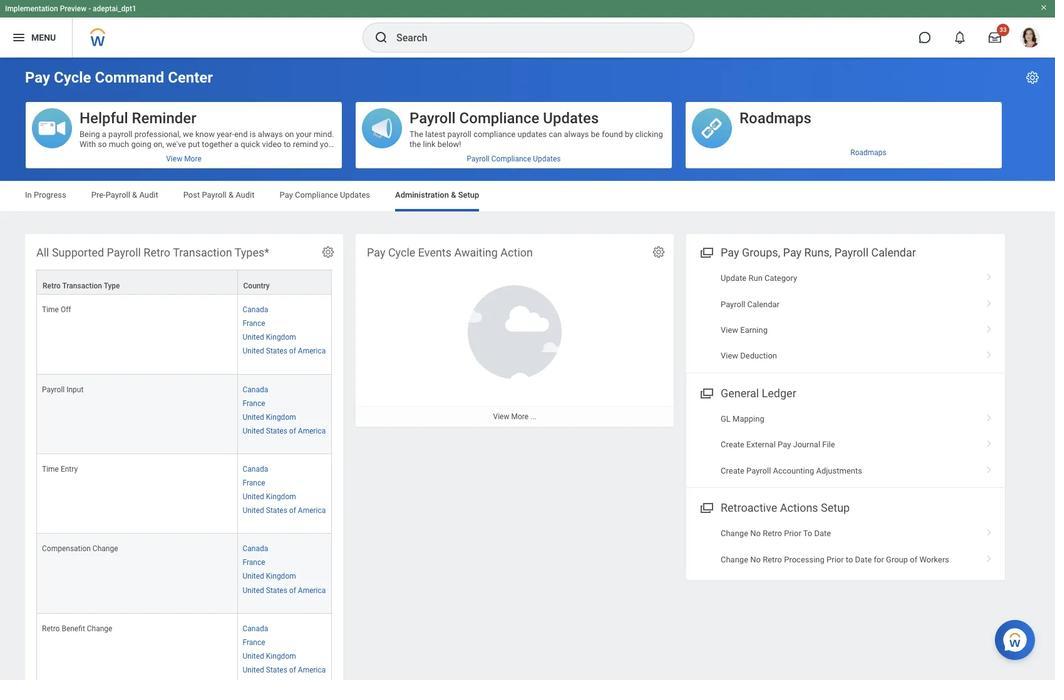 Task type: vqa. For each thing, say whether or not it's contained in the screenshot.
rightmost Prior
yes



Task type: locate. For each thing, give the bounding box(es) containing it.
view left deduction at right
[[721, 352, 739, 361]]

list
[[687, 266, 1005, 369], [687, 406, 1005, 484], [687, 521, 1005, 573]]

2 france link from the top
[[243, 397, 265, 408]]

0 horizontal spatial setup
[[458, 190, 479, 200]]

payroll calendar link
[[687, 292, 1005, 318]]

5 france link from the top
[[243, 636, 265, 648]]

2 vertical spatial updates
[[340, 190, 370, 200]]

0 horizontal spatial roadmaps
[[740, 110, 812, 127]]

2 america from the top
[[298, 427, 326, 436]]

date left for
[[855, 555, 872, 565]]

5 states from the top
[[266, 666, 287, 675]]

list containing change no retro prior to date
[[687, 521, 1005, 573]]

6 row from the top
[[36, 614, 332, 681]]

setup for administration & setup
[[458, 190, 479, 200]]

1 horizontal spatial date
[[855, 555, 872, 565]]

menu group image left retroactive
[[698, 499, 715, 516]]

prior left to
[[784, 529, 802, 539]]

2 audit from the left
[[236, 190, 255, 200]]

1 chevron right image from the top
[[982, 269, 998, 282]]

payroll compliance updates up compliance
[[410, 110, 599, 127]]

canada for time entry
[[243, 465, 268, 474]]

some
[[89, 150, 109, 159]]

2 canada from the top
[[243, 386, 268, 394]]

payroll left input
[[42, 386, 65, 394]]

updates
[[543, 110, 599, 127], [533, 155, 561, 163], [340, 190, 370, 200]]

update
[[721, 274, 747, 283]]

united kingdom for payroll input
[[243, 413, 296, 422]]

1 vertical spatial no
[[751, 555, 761, 565]]

list for setup
[[687, 521, 1005, 573]]

4 row from the top
[[36, 455, 332, 535]]

prior down change no retro prior to date "link"
[[827, 555, 844, 565]]

2 canada link from the top
[[243, 383, 268, 394]]

a up so
[[102, 130, 106, 139]]

1 no from the top
[[751, 529, 761, 539]]

your up remind
[[296, 130, 312, 139]]

canada link for payroll input
[[243, 383, 268, 394]]

1 united states of america from the top
[[243, 347, 326, 356]]

5 items selected list from the top
[[243, 622, 326, 681]]

3 america from the top
[[298, 507, 326, 516]]

in progress
[[25, 190, 66, 200]]

view left more
[[493, 413, 510, 422]]

transaction left the types*
[[173, 246, 232, 259]]

payroll down important
[[106, 190, 130, 200]]

& right pre-
[[132, 190, 137, 200]]

row containing time entry
[[36, 455, 332, 535]]

pre-payroll & audit
[[91, 190, 158, 200]]

pay for pay compliance updates
[[280, 190, 293, 200]]

& for post payroll & audit
[[229, 190, 234, 200]]

retro up retro transaction type popup button
[[144, 246, 170, 259]]

4 canada link from the top
[[243, 543, 268, 554]]

of for compensation change
[[289, 587, 296, 595]]

united states of america link for time entry
[[243, 504, 326, 516]]

2 horizontal spatial &
[[451, 190, 456, 200]]

compliance
[[460, 110, 540, 127], [492, 155, 531, 163], [295, 190, 338, 200]]

time left off
[[42, 306, 59, 315]]

1 menu group image from the top
[[698, 244, 715, 261]]

view inside pay cycle events awaiting action element
[[493, 413, 510, 422]]

5 canada from the top
[[243, 625, 268, 634]]

kingdom for retro benefit change
[[266, 653, 296, 661]]

2 united states of america from the top
[[243, 427, 326, 436]]

pay left 'journal'
[[778, 441, 791, 450]]

canada
[[243, 306, 268, 315], [243, 386, 268, 394], [243, 465, 268, 474], [243, 545, 268, 554], [243, 625, 268, 634]]

is
[[250, 130, 256, 139]]

america
[[298, 347, 326, 356], [298, 427, 326, 436], [298, 507, 326, 516], [298, 587, 326, 595], [298, 666, 326, 675]]

view
[[721, 326, 739, 335], [721, 352, 739, 361], [493, 413, 510, 422]]

create
[[721, 441, 745, 450], [721, 466, 745, 476]]

general ledger
[[721, 387, 797, 400]]

pay inside list
[[778, 441, 791, 450]]

events
[[418, 246, 452, 259]]

to down the on
[[284, 140, 291, 149]]

time for time entry
[[42, 465, 59, 474]]

chevron right image inside change no retro prior to date "link"
[[982, 525, 998, 538]]

menu group image left general
[[698, 384, 715, 401]]

update run category link
[[687, 266, 1005, 292]]

pay left runs,
[[783, 246, 802, 259]]

5 united kingdom link from the top
[[243, 650, 296, 661]]

pay for pay cycle events awaiting action
[[367, 246, 386, 259]]

1 horizontal spatial cycle
[[388, 246, 416, 259]]

search image
[[374, 30, 389, 45]]

we've
[[166, 140, 186, 149]]

cycle left events
[[388, 246, 416, 259]]

3 items selected list from the top
[[243, 463, 326, 526]]

france link for retro benefit change
[[243, 636, 265, 648]]

chevron right image inside view earning link
[[982, 321, 998, 334]]

3 france link from the top
[[243, 477, 265, 488]]

0 horizontal spatial audit
[[139, 190, 158, 200]]

0 vertical spatial time
[[42, 306, 59, 315]]

2 payroll from the left
[[448, 130, 472, 139]]

pay up the update
[[721, 246, 739, 259]]

1 horizontal spatial setup
[[821, 502, 850, 515]]

0 vertical spatial view
[[721, 326, 739, 335]]

date right to
[[815, 529, 831, 539]]

to down put
[[184, 150, 192, 159]]

united states of america for payroll input
[[243, 427, 326, 436]]

4 kingdom from the top
[[266, 573, 296, 582]]

0 horizontal spatial a
[[102, 130, 106, 139]]

france for payroll input
[[243, 399, 265, 408]]

3 row from the top
[[36, 375, 332, 455]]

justify image
[[11, 30, 26, 45]]

0 horizontal spatial always
[[258, 130, 283, 139]]

0 vertical spatial no
[[751, 529, 761, 539]]

2 vertical spatial menu group image
[[698, 499, 715, 516]]

2 vertical spatial list
[[687, 521, 1005, 573]]

united states of america for compensation change
[[243, 587, 326, 595]]

3 canada from the top
[[243, 465, 268, 474]]

retro inside popup button
[[43, 282, 61, 291]]

pay right configure all supported payroll retro transaction types* image at the top left of the page
[[367, 246, 386, 259]]

items selected list for compensation change
[[243, 543, 326, 606]]

to inside list
[[846, 555, 853, 565]]

0 horizontal spatial prior
[[784, 529, 802, 539]]

calendar down 'update run category'
[[748, 300, 780, 309]]

4 united kingdom link from the top
[[243, 570, 296, 582]]

chevron right image
[[982, 295, 998, 308], [982, 436, 998, 449], [982, 462, 998, 475], [982, 551, 998, 564]]

1 create from the top
[[721, 441, 745, 450]]

canada for payroll input
[[243, 386, 268, 394]]

pay down down! in the top left of the page
[[280, 190, 293, 200]]

1 vertical spatial roadmaps
[[851, 148, 887, 157]]

payroll down the external
[[747, 466, 771, 476]]

mind.
[[314, 130, 334, 139]]

1 horizontal spatial transaction
[[173, 246, 232, 259]]

chevron right image inside payroll calendar link
[[982, 295, 998, 308]]

run
[[749, 274, 763, 283]]

always left be
[[564, 130, 589, 139]]

united states of america link for payroll input
[[243, 425, 326, 436]]

0 vertical spatial cycle
[[54, 69, 91, 86]]

2 always from the left
[[564, 130, 589, 139]]

3 united states of america from the top
[[243, 507, 326, 516]]

on,
[[153, 140, 164, 149]]

1 vertical spatial create
[[721, 466, 745, 476]]

canada for retro benefit change
[[243, 625, 268, 634]]

5 kingdom from the top
[[266, 653, 296, 661]]

2 time from the top
[[42, 465, 59, 474]]

4 united states of america from the top
[[243, 587, 326, 595]]

1 items selected list from the top
[[243, 303, 326, 367]]

2 kingdom from the top
[[266, 413, 296, 422]]

0 vertical spatial list
[[687, 266, 1005, 369]]

gl mapping
[[721, 415, 765, 424]]

united states of america for retro benefit change
[[243, 666, 326, 675]]

your down the quick
[[230, 150, 246, 159]]

1 always from the left
[[258, 130, 283, 139]]

administration
[[395, 190, 449, 200]]

of inside list
[[910, 555, 918, 565]]

pay down menu dropdown button
[[25, 69, 50, 86]]

america for compensation change
[[298, 587, 326, 595]]

adjustments
[[817, 466, 863, 476]]

audit
[[139, 190, 158, 200], [236, 190, 255, 200]]

united states of america link for time off
[[243, 345, 326, 356]]

chevron right image inside change no retro processing prior to date for group of workers link
[[982, 551, 998, 564]]

1 vertical spatial transaction
[[62, 282, 102, 291]]

5 united states of america link from the top
[[243, 664, 326, 675]]

tab list containing in progress
[[13, 182, 1043, 212]]

mapping
[[733, 415, 765, 424]]

retro
[[144, 246, 170, 259], [43, 282, 61, 291], [763, 529, 782, 539], [763, 555, 782, 565], [42, 625, 60, 634]]

& right post on the top
[[229, 190, 234, 200]]

33
[[1000, 26, 1007, 33]]

no inside "link"
[[751, 529, 761, 539]]

5 america from the top
[[298, 666, 326, 675]]

1 vertical spatial prior
[[827, 555, 844, 565]]

states for time off
[[266, 347, 287, 356]]

4 chevron right image from the top
[[982, 551, 998, 564]]

1 list from the top
[[687, 266, 1005, 369]]

link
[[423, 140, 436, 149]]

states for time entry
[[266, 507, 287, 516]]

always up video
[[258, 130, 283, 139]]

chevron right image inside update run category link
[[982, 269, 998, 282]]

put
[[188, 140, 200, 149]]

chevron right image inside the gl mapping link
[[982, 410, 998, 423]]

create down gl
[[721, 441, 745, 450]]

view left "earning"
[[721, 326, 739, 335]]

close environment banner image
[[1041, 4, 1048, 11]]

1 canada from the top
[[243, 306, 268, 315]]

row containing time off
[[36, 295, 332, 375]]

actions
[[780, 502, 819, 515]]

audit for post payroll & audit
[[236, 190, 255, 200]]

2 united kingdom from the top
[[243, 413, 296, 422]]

row
[[36, 270, 332, 295], [36, 295, 332, 375], [36, 375, 332, 455], [36, 455, 332, 535], [36, 535, 332, 614], [36, 614, 332, 681]]

9 united from the top
[[243, 653, 264, 661]]

concepts
[[149, 150, 182, 159]]

0 vertical spatial transaction
[[173, 246, 232, 259]]

no for prior
[[751, 529, 761, 539]]

1 vertical spatial date
[[855, 555, 872, 565]]

a down end
[[234, 140, 239, 149]]

main content
[[0, 58, 1056, 681]]

menu banner
[[0, 0, 1056, 58]]

payroll
[[108, 130, 133, 139], [448, 130, 472, 139]]

create up retroactive
[[721, 466, 745, 476]]

0 horizontal spatial &
[[132, 190, 137, 200]]

time for time off
[[42, 306, 59, 315]]

notifications large image
[[954, 31, 967, 44]]

1 payroll from the left
[[108, 130, 133, 139]]

3 france from the top
[[243, 479, 265, 488]]

country
[[243, 282, 270, 291]]

of for retro benefit change
[[289, 666, 296, 675]]

change
[[721, 529, 749, 539], [93, 545, 118, 554], [721, 555, 749, 565], [87, 625, 112, 634]]

2 france from the top
[[243, 399, 265, 408]]

1 france from the top
[[243, 320, 265, 328]]

1 & from the left
[[132, 190, 137, 200]]

1 united kingdom link from the top
[[243, 331, 296, 342]]

33 button
[[982, 24, 1010, 51]]

1 audit from the left
[[139, 190, 158, 200]]

1 kingdom from the top
[[266, 333, 296, 342]]

items selected list
[[243, 303, 326, 367], [243, 383, 326, 447], [243, 463, 326, 526], [243, 543, 326, 606], [243, 622, 326, 681]]

1 vertical spatial list
[[687, 406, 1005, 484]]

row containing payroll input
[[36, 375, 332, 455]]

cycle for command
[[54, 69, 91, 86]]

chevron right image
[[982, 269, 998, 282], [982, 321, 998, 334], [982, 347, 998, 360], [982, 410, 998, 423], [982, 525, 998, 538]]

setup
[[458, 190, 479, 200], [821, 502, 850, 515]]

7 united from the top
[[243, 573, 264, 582]]

time off
[[42, 306, 71, 315]]

3 menu group image from the top
[[698, 499, 715, 516]]

items selected list for payroll input
[[243, 383, 326, 447]]

2 no from the top
[[751, 555, 761, 565]]

of inside being a payroll professional, we know year-end is always on your mind. with so much going on, we've put together a quick video to remind you of some important concepts to help keep your stress down!
[[80, 150, 87, 159]]

gl
[[721, 415, 731, 424]]

1 states from the top
[[266, 347, 287, 356]]

1 america from the top
[[298, 347, 326, 356]]

2 horizontal spatial to
[[846, 555, 853, 565]]

1 vertical spatial calendar
[[748, 300, 780, 309]]

payroll up much
[[108, 130, 133, 139]]

1 france link from the top
[[243, 317, 265, 328]]

payroll for payroll
[[448, 130, 472, 139]]

3 kingdom from the top
[[266, 493, 296, 502]]

canada link for compensation change
[[243, 543, 268, 554]]

2 vertical spatial to
[[846, 555, 853, 565]]

pay cycle events awaiting action
[[367, 246, 533, 259]]

compensation
[[42, 545, 91, 554]]

5 united states of america from the top
[[243, 666, 326, 675]]

4 canada from the top
[[243, 545, 268, 554]]

4 america from the top
[[298, 587, 326, 595]]

4 states from the top
[[266, 587, 287, 595]]

payroll compliance updates down the latest payroll compliance updates can always be found by clicking the link below!
[[467, 155, 561, 163]]

setup up change no retro prior to date "link"
[[821, 502, 850, 515]]

cycle down menu
[[54, 69, 91, 86]]

create payroll accounting adjustments link
[[687, 458, 1005, 484]]

3 united from the top
[[243, 413, 264, 422]]

1 horizontal spatial to
[[284, 140, 291, 149]]

& right the administration
[[451, 190, 456, 200]]

1 row from the top
[[36, 270, 332, 295]]

audit down 'stress'
[[236, 190, 255, 200]]

4 united states of america link from the top
[[243, 584, 326, 595]]

&
[[132, 190, 137, 200], [229, 190, 234, 200], [451, 190, 456, 200]]

1 horizontal spatial &
[[229, 190, 234, 200]]

you
[[320, 140, 333, 149]]

items selected list for time off
[[243, 303, 326, 367]]

10 united from the top
[[243, 666, 264, 675]]

5 row from the top
[[36, 535, 332, 614]]

0 vertical spatial prior
[[784, 529, 802, 539]]

tab list inside main content
[[13, 182, 1043, 212]]

helpful
[[80, 110, 128, 127]]

france link for time off
[[243, 317, 265, 328]]

0 vertical spatial date
[[815, 529, 831, 539]]

menu group image
[[698, 244, 715, 261], [698, 384, 715, 401], [698, 499, 715, 516]]

1 canada link from the top
[[243, 303, 268, 315]]

states
[[266, 347, 287, 356], [266, 427, 287, 436], [266, 507, 287, 516], [266, 587, 287, 595], [266, 666, 287, 675]]

transaction inside popup button
[[62, 282, 102, 291]]

0 horizontal spatial date
[[815, 529, 831, 539]]

united states of america
[[243, 347, 326, 356], [243, 427, 326, 436], [243, 507, 326, 516], [243, 587, 326, 595], [243, 666, 326, 675]]

united states of america link
[[243, 345, 326, 356], [243, 425, 326, 436], [243, 504, 326, 516], [243, 584, 326, 595], [243, 664, 326, 675]]

1 horizontal spatial prior
[[827, 555, 844, 565]]

united kingdom link for compensation change
[[243, 570, 296, 582]]

1 horizontal spatial payroll
[[448, 130, 472, 139]]

canada for time off
[[243, 306, 268, 315]]

1 vertical spatial view
[[721, 352, 739, 361]]

0 horizontal spatial cycle
[[54, 69, 91, 86]]

0 vertical spatial calendar
[[872, 246, 916, 259]]

france for time off
[[243, 320, 265, 328]]

create for create external pay journal file
[[721, 441, 745, 450]]

retro down change no retro prior to date
[[763, 555, 782, 565]]

4 united from the top
[[243, 427, 264, 436]]

2 list from the top
[[687, 406, 1005, 484]]

2 menu group image from the top
[[698, 384, 715, 401]]

1 vertical spatial cycle
[[388, 246, 416, 259]]

cycle
[[54, 69, 91, 86], [388, 246, 416, 259]]

0 horizontal spatial your
[[230, 150, 246, 159]]

of for time off
[[289, 347, 296, 356]]

3 chevron right image from the top
[[982, 462, 998, 475]]

1 horizontal spatial calendar
[[872, 246, 916, 259]]

date
[[815, 529, 831, 539], [855, 555, 872, 565]]

united kingdom link
[[243, 331, 296, 342], [243, 411, 296, 422], [243, 491, 296, 502], [243, 570, 296, 582], [243, 650, 296, 661]]

1 vertical spatial your
[[230, 150, 246, 159]]

5 france from the top
[[243, 639, 265, 648]]

2 vertical spatial compliance
[[295, 190, 338, 200]]

1 horizontal spatial roadmaps
[[851, 148, 887, 157]]

3 list from the top
[[687, 521, 1005, 573]]

time entry
[[42, 465, 78, 474]]

5 united from the top
[[243, 493, 264, 502]]

much
[[109, 140, 129, 149]]

united kingdom for retro benefit change
[[243, 653, 296, 661]]

united kingdom for compensation change
[[243, 573, 296, 582]]

date inside change no retro prior to date "link"
[[815, 529, 831, 539]]

no down change no retro prior to date
[[751, 555, 761, 565]]

Search Workday  search field
[[397, 24, 668, 51]]

menu group image for retroactive actions setup
[[698, 499, 715, 516]]

retro inside "link"
[[763, 529, 782, 539]]

chevron right image inside 'create payroll accounting adjustments' link
[[982, 462, 998, 475]]

0 vertical spatial menu group image
[[698, 244, 715, 261]]

pay groups, pay runs, payroll calendar
[[721, 246, 916, 259]]

no down retroactive
[[751, 529, 761, 539]]

1 vertical spatial setup
[[821, 502, 850, 515]]

3 united kingdom link from the top
[[243, 491, 296, 502]]

4 france link from the top
[[243, 557, 265, 568]]

france link
[[243, 317, 265, 328], [243, 397, 265, 408], [243, 477, 265, 488], [243, 557, 265, 568], [243, 636, 265, 648]]

1 horizontal spatial always
[[564, 130, 589, 139]]

0 horizontal spatial payroll
[[108, 130, 133, 139]]

5 canada link from the top
[[243, 622, 268, 634]]

1 united states of america link from the top
[[243, 345, 326, 356]]

1 vertical spatial time
[[42, 465, 59, 474]]

list containing update run category
[[687, 266, 1005, 369]]

payroll up latest
[[410, 110, 456, 127]]

category
[[765, 274, 798, 283]]

2 create from the top
[[721, 466, 745, 476]]

retro up time off
[[43, 282, 61, 291]]

roadmaps
[[740, 110, 812, 127], [851, 148, 887, 157]]

0 vertical spatial roadmaps
[[740, 110, 812, 127]]

to down change no retro prior to date "link"
[[846, 555, 853, 565]]

no for processing
[[751, 555, 761, 565]]

2 row from the top
[[36, 295, 332, 375]]

compliance down compliance
[[492, 155, 531, 163]]

france for retro benefit change
[[243, 639, 265, 648]]

4 chevron right image from the top
[[982, 410, 998, 423]]

compliance down you
[[295, 190, 338, 200]]

ledger
[[762, 387, 797, 400]]

1 time from the top
[[42, 306, 59, 315]]

payroll up below!
[[448, 130, 472, 139]]

0 horizontal spatial transaction
[[62, 282, 102, 291]]

time
[[42, 306, 59, 315], [42, 465, 59, 474]]

1 vertical spatial menu group image
[[698, 384, 715, 401]]

0 vertical spatial create
[[721, 441, 745, 450]]

0 vertical spatial your
[[296, 130, 312, 139]]

1 vertical spatial to
[[184, 150, 192, 159]]

united kingdom for time entry
[[243, 493, 296, 502]]

always inside being a payroll professional, we know year-end is always on your mind. with so much going on, we've put together a quick video to remind you of some important concepts to help keep your stress down!
[[258, 130, 283, 139]]

2 vertical spatial view
[[493, 413, 510, 422]]

4 united kingdom from the top
[[243, 573, 296, 582]]

0 vertical spatial setup
[[458, 190, 479, 200]]

chevron right image for retroactive actions setup
[[982, 525, 998, 538]]

3 & from the left
[[451, 190, 456, 200]]

kingdom
[[266, 333, 296, 342], [266, 413, 296, 422], [266, 493, 296, 502], [266, 573, 296, 582], [266, 653, 296, 661]]

tab list
[[13, 182, 1043, 212]]

2 united kingdom link from the top
[[243, 411, 296, 422]]

2 items selected list from the top
[[243, 383, 326, 447]]

payroll inside row
[[42, 386, 65, 394]]

1 horizontal spatial audit
[[236, 190, 255, 200]]

3 states from the top
[[266, 507, 287, 516]]

transaction up off
[[62, 282, 102, 291]]

setup right the administration
[[458, 190, 479, 200]]

compliance
[[474, 130, 516, 139]]

view for view earning
[[721, 326, 739, 335]]

the latest payroll compliance updates can always be found by clicking the link below!
[[410, 130, 663, 149]]

we
[[183, 130, 193, 139]]

time left entry
[[42, 465, 59, 474]]

3 canada link from the top
[[243, 463, 268, 474]]

5 chevron right image from the top
[[982, 525, 998, 538]]

4 france from the top
[[243, 559, 265, 568]]

retro down retroactive actions setup
[[763, 529, 782, 539]]

of for payroll input
[[289, 427, 296, 436]]

change down retroactive
[[721, 529, 749, 539]]

1 united from the top
[[243, 333, 264, 342]]

3 united kingdom from the top
[[243, 493, 296, 502]]

8 united from the top
[[243, 587, 264, 595]]

list containing gl mapping
[[687, 406, 1005, 484]]

compliance up compliance
[[460, 110, 540, 127]]

calendar up update run category link
[[872, 246, 916, 259]]

workers
[[920, 555, 950, 565]]

payroll inside being a payroll professional, we know year-end is always on your mind. with so much going on, we've put together a quick video to remind you of some important concepts to help keep your stress down!
[[108, 130, 133, 139]]

menu group image right configure pay cycle events awaiting action icon
[[698, 244, 715, 261]]

payroll inside the latest payroll compliance updates can always be found by clicking the link below!
[[448, 130, 472, 139]]

2 & from the left
[[229, 190, 234, 200]]

chevron right image inside create external pay journal file link
[[982, 436, 998, 449]]

3 united states of america link from the top
[[243, 504, 326, 516]]

canada link for time entry
[[243, 463, 268, 474]]

audit left post on the top
[[139, 190, 158, 200]]

5 united kingdom from the top
[[243, 653, 296, 661]]

2 states from the top
[[266, 427, 287, 436]]



Task type: describe. For each thing, give the bounding box(es) containing it.
view for view deduction
[[721, 352, 739, 361]]

country button
[[238, 271, 331, 294]]

audit for pre-payroll & audit
[[139, 190, 158, 200]]

external
[[747, 441, 776, 450]]

all supported payroll retro transaction types* element
[[25, 234, 343, 681]]

to
[[804, 529, 813, 539]]

1 vertical spatial payroll compliance updates
[[467, 155, 561, 163]]

type
[[104, 282, 120, 291]]

post payroll & audit
[[183, 190, 255, 200]]

stress
[[248, 150, 270, 159]]

0 vertical spatial updates
[[543, 110, 599, 127]]

awaiting
[[454, 246, 498, 259]]

more
[[511, 413, 529, 422]]

items selected list for time entry
[[243, 463, 326, 526]]

pay for pay groups, pay runs, payroll calendar
[[721, 246, 739, 259]]

retro left "benefit"
[[42, 625, 60, 634]]

always inside the latest payroll compliance updates can always be found by clicking the link below!
[[564, 130, 589, 139]]

kingdom for compensation change
[[266, 573, 296, 582]]

view earning link
[[687, 318, 1005, 343]]

united states of america link for retro benefit change
[[243, 664, 326, 675]]

states for compensation change
[[266, 587, 287, 595]]

groups,
[[742, 246, 781, 259]]

create external pay journal file
[[721, 441, 835, 450]]

states for payroll input
[[266, 427, 287, 436]]

canada link for retro benefit change
[[243, 622, 268, 634]]

supported
[[52, 246, 104, 259]]

payroll up update run category link
[[835, 246, 869, 259]]

create payroll accounting adjustments
[[721, 466, 863, 476]]

payroll for helpful
[[108, 130, 133, 139]]

found
[[602, 130, 623, 139]]

kingdom for time entry
[[266, 493, 296, 502]]

processing
[[784, 555, 825, 565]]

implementation
[[5, 4, 58, 13]]

quick
[[241, 140, 260, 149]]

gl mapping link
[[687, 406, 1005, 432]]

inbox large image
[[989, 31, 1002, 44]]

america for retro benefit change
[[298, 666, 326, 675]]

file
[[823, 441, 835, 450]]

change right "benefit"
[[87, 625, 112, 634]]

video
[[262, 140, 282, 149]]

france link for payroll input
[[243, 397, 265, 408]]

benefit
[[62, 625, 85, 634]]

list for pay
[[687, 266, 1005, 369]]

france link for time entry
[[243, 477, 265, 488]]

retroactive actions setup
[[721, 502, 850, 515]]

1 united kingdom from the top
[[243, 333, 296, 342]]

going
[[131, 140, 151, 149]]

france for compensation change
[[243, 559, 265, 568]]

configure this page image
[[1025, 70, 1041, 85]]

date inside change no retro processing prior to date for group of workers link
[[855, 555, 872, 565]]

updates
[[518, 130, 547, 139]]

progress
[[34, 190, 66, 200]]

1 horizontal spatial your
[[296, 130, 312, 139]]

view for view more ...
[[493, 413, 510, 422]]

general
[[721, 387, 759, 400]]

compensation change
[[42, 545, 118, 554]]

input
[[67, 386, 84, 394]]

united kingdom link for retro benefit change
[[243, 650, 296, 661]]

end
[[234, 130, 248, 139]]

group
[[886, 555, 908, 565]]

0 vertical spatial payroll compliance updates
[[410, 110, 599, 127]]

payroll input
[[42, 386, 84, 394]]

remind
[[293, 140, 318, 149]]

post
[[183, 190, 200, 200]]

retroactive
[[721, 502, 778, 515]]

for
[[874, 555, 884, 565]]

items selected list for retro benefit change
[[243, 622, 326, 681]]

create for create payroll accounting adjustments
[[721, 466, 745, 476]]

types*
[[235, 246, 269, 259]]

1 vertical spatial compliance
[[492, 155, 531, 163]]

know
[[195, 130, 215, 139]]

america for time entry
[[298, 507, 326, 516]]

canada link for time off
[[243, 303, 268, 315]]

0 horizontal spatial calendar
[[748, 300, 780, 309]]

main content containing pay cycle command center
[[0, 58, 1056, 681]]

journal
[[793, 441, 821, 450]]

0 vertical spatial compliance
[[460, 110, 540, 127]]

france for time entry
[[243, 479, 265, 488]]

2 united from the top
[[243, 347, 264, 356]]

configure pay cycle events awaiting action image
[[652, 246, 666, 259]]

all
[[36, 246, 49, 259]]

0 vertical spatial to
[[284, 140, 291, 149]]

profile logan mcneil image
[[1020, 28, 1041, 50]]

pay for pay cycle command center
[[25, 69, 50, 86]]

row containing retro benefit change
[[36, 614, 332, 681]]

year-
[[217, 130, 234, 139]]

view deduction link
[[687, 343, 1005, 369]]

command
[[95, 69, 164, 86]]

change no retro prior to date link
[[687, 521, 1005, 547]]

canada for compensation change
[[243, 545, 268, 554]]

below!
[[438, 140, 461, 149]]

change no retro processing prior to date for group of workers
[[721, 555, 950, 565]]

united kingdom link for payroll input
[[243, 411, 296, 422]]

helpful reminder
[[80, 110, 196, 127]]

payroll down the update
[[721, 300, 746, 309]]

1 horizontal spatial a
[[234, 140, 239, 149]]

payroll down compliance
[[467, 155, 490, 163]]

pay cycle events awaiting action element
[[356, 234, 674, 427]]

earning
[[741, 326, 768, 335]]

chevron right image inside view deduction link
[[982, 347, 998, 360]]

united states of america for time entry
[[243, 507, 326, 516]]

1 vertical spatial updates
[[533, 155, 561, 163]]

retro transaction type button
[[37, 271, 237, 294]]

can
[[549, 130, 562, 139]]

kingdom for payroll input
[[266, 413, 296, 422]]

row containing retro transaction type
[[36, 270, 332, 295]]

retro benefit change
[[42, 625, 112, 634]]

setup for retroactive actions setup
[[821, 502, 850, 515]]

america for time off
[[298, 347, 326, 356]]

menu button
[[0, 18, 72, 58]]

payroll right post on the top
[[202, 190, 227, 200]]

change no retro prior to date
[[721, 529, 831, 539]]

chevron right image for pay groups, pay runs, payroll calendar
[[982, 295, 998, 308]]

pay cycle command center
[[25, 69, 213, 86]]

menu group image for pay groups, pay runs, payroll calendar
[[698, 244, 715, 261]]

reminder
[[132, 110, 196, 127]]

america for payroll input
[[298, 427, 326, 436]]

change right compensation
[[93, 545, 118, 554]]

view deduction
[[721, 352, 777, 361]]

france link for compensation change
[[243, 557, 265, 568]]

in
[[25, 190, 32, 200]]

accounting
[[773, 466, 815, 476]]

professional,
[[135, 130, 181, 139]]

united states of america for time off
[[243, 347, 326, 356]]

chevron right image for retroactive actions setup
[[982, 551, 998, 564]]

-
[[88, 4, 91, 13]]

preview
[[60, 4, 87, 13]]

chevron right image for pay groups, pay runs, payroll calendar
[[982, 269, 998, 282]]

prior inside "link"
[[784, 529, 802, 539]]

change down change no retro prior to date
[[721, 555, 749, 565]]

0 horizontal spatial to
[[184, 150, 192, 159]]

down!
[[272, 150, 294, 159]]

united kingdom link for time entry
[[243, 491, 296, 502]]

runs,
[[805, 246, 832, 259]]

center
[[168, 69, 213, 86]]

retro transaction type
[[43, 282, 120, 291]]

change inside "link"
[[721, 529, 749, 539]]

implementation preview -   adeptai_dpt1
[[5, 4, 136, 13]]

change no retro processing prior to date for group of workers link
[[687, 547, 1005, 573]]

payroll up retro transaction type popup button
[[107, 246, 141, 259]]

keep
[[211, 150, 228, 159]]

configure all supported payroll retro transaction types* image
[[321, 246, 335, 259]]

pay compliance updates
[[280, 190, 370, 200]]

roadmaps inside button
[[740, 110, 812, 127]]

cycle for events
[[388, 246, 416, 259]]

help
[[194, 150, 209, 159]]

adeptai_dpt1
[[93, 4, 136, 13]]

create external pay journal file link
[[687, 432, 1005, 458]]

the
[[410, 140, 421, 149]]

latest
[[425, 130, 446, 139]]

& for pre-payroll & audit
[[132, 190, 137, 200]]

chevron right image for general ledger
[[982, 436, 998, 449]]

of for time entry
[[289, 507, 296, 516]]

clicking
[[636, 130, 663, 139]]

row containing compensation change
[[36, 535, 332, 614]]

being
[[80, 130, 100, 139]]

the
[[410, 130, 423, 139]]

menu group image for general ledger
[[698, 384, 715, 401]]

administration & setup
[[395, 190, 479, 200]]

united states of america link for compensation change
[[243, 584, 326, 595]]

chevron right image for general ledger
[[982, 410, 998, 423]]

view more ...
[[493, 413, 537, 422]]

states for retro benefit change
[[266, 666, 287, 675]]

6 united from the top
[[243, 507, 264, 516]]

with
[[80, 140, 96, 149]]



